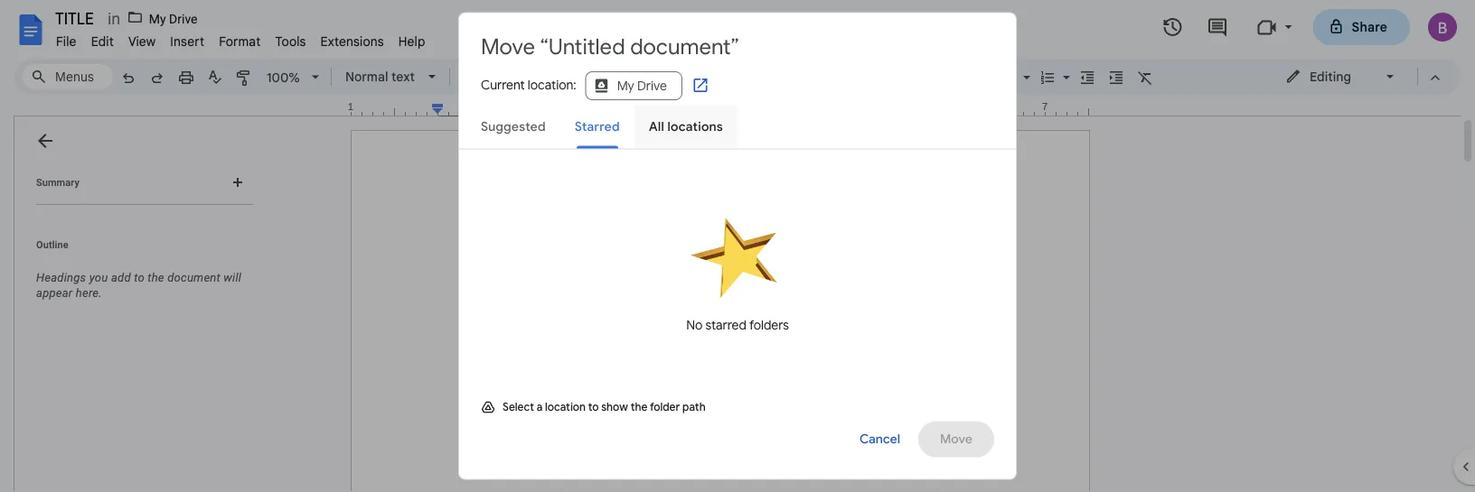 Task type: vqa. For each thing, say whether or not it's contained in the screenshot.
Edit
no



Task type: locate. For each thing, give the bounding box(es) containing it.
in application
[[0, 0, 1475, 493]]

in
[[108, 9, 125, 28]]

located in my drive google drive folder element
[[104, 7, 201, 29]]

menu bar
[[49, 23, 433, 53]]

Rename text field
[[49, 7, 104, 29]]

drive
[[169, 11, 197, 26]]

main toolbar
[[112, 0, 1160, 226]]

my
[[149, 11, 166, 26]]

menu bar banner
[[0, 0, 1475, 493]]



Task type: describe. For each thing, give the bounding box(es) containing it.
Menus field
[[23, 64, 113, 89]]

share. private to only me. image
[[1328, 19, 1344, 35]]

menu bar inside "menu bar" banner
[[49, 23, 433, 53]]

right margin image
[[997, 102, 1088, 116]]

my drive
[[149, 11, 197, 26]]

left margin image
[[352, 102, 443, 116]]



